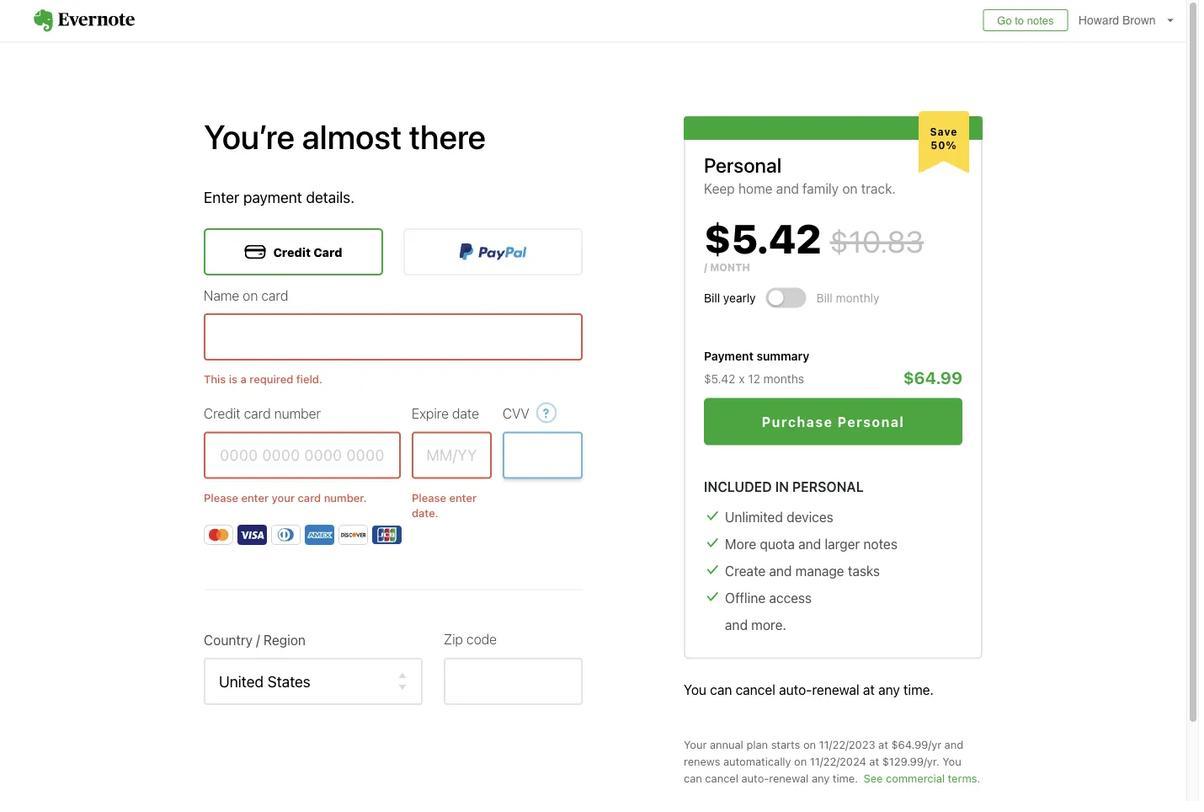 Task type: locate. For each thing, give the bounding box(es) containing it.
this
[[204, 373, 226, 386]]

1 bill from the left
[[704, 291, 721, 305]]

name
[[204, 287, 240, 303]]

bill left monthly
[[817, 291, 833, 305]]

11/22/2023
[[820, 738, 876, 751]]

notes up "tasks"
[[864, 536, 898, 552]]

0 vertical spatial personal
[[704, 153, 782, 177]]

american express image
[[305, 525, 335, 545]]

0 horizontal spatial bill
[[704, 291, 721, 305]]

renewal
[[813, 682, 860, 698], [770, 772, 809, 785]]

0 horizontal spatial time.
[[833, 772, 859, 785]]

auto- up starts
[[780, 682, 813, 698]]

visa image
[[238, 525, 267, 545]]

$5.42 left x
[[704, 372, 736, 386]]

cancel down renews
[[706, 772, 739, 785]]

0 vertical spatial auto-
[[780, 682, 813, 698]]

1 vertical spatial time.
[[833, 772, 859, 785]]

1 vertical spatial any
[[812, 772, 830, 785]]

2 please from the left
[[412, 491, 447, 504]]

0 vertical spatial can
[[711, 682, 733, 698]]

1 vertical spatial /
[[256, 633, 260, 649]]

0 horizontal spatial you
[[684, 682, 707, 698]]

0 vertical spatial $5.42
[[704, 214, 822, 262]]

at up the 11/22/2023 on the right bottom of the page
[[864, 682, 876, 698]]

payment summary
[[704, 349, 810, 363]]

cancel up plan
[[736, 682, 776, 698]]

renewal up the 11/22/2023 on the right bottom of the page
[[813, 682, 860, 698]]

any down 11/22/2024
[[812, 772, 830, 785]]

time. up $64.99/yr
[[904, 682, 934, 698]]

1 vertical spatial $5.42
[[704, 372, 736, 386]]

0 horizontal spatial notes
[[864, 536, 898, 552]]

payment
[[243, 188, 302, 206]]

bill for bill yearly
[[704, 291, 721, 305]]

there
[[409, 117, 486, 156]]

you up your
[[684, 682, 707, 698]]

1 horizontal spatial any
[[879, 682, 901, 698]]

included
[[704, 479, 773, 495]]

code
[[467, 632, 497, 648]]

0 horizontal spatial renewal
[[770, 772, 809, 785]]

0 vertical spatial /
[[704, 262, 708, 273]]

0 horizontal spatial any
[[812, 772, 830, 785]]

create and manage tasks
[[726, 563, 881, 579]]

0 vertical spatial cancel
[[736, 682, 776, 698]]

enter down the expire date text field
[[450, 491, 477, 504]]

$5.42 for $10.83
[[704, 214, 822, 262]]

0 vertical spatial credit
[[273, 245, 311, 259]]

2 vertical spatial at
[[870, 755, 880, 768]]

bill left the yearly
[[704, 291, 721, 305]]

included in personal
[[704, 479, 864, 495]]

$5.42 x 12 months
[[704, 372, 805, 386]]

go to notes link
[[984, 9, 1069, 31]]

/ left month
[[704, 262, 708, 273]]

1 vertical spatial you
[[943, 755, 962, 768]]

please inside please enter date.
[[412, 491, 447, 504]]

please up master card icon
[[204, 491, 238, 504]]

notes
[[1028, 14, 1055, 27], [864, 536, 898, 552]]

0 horizontal spatial please
[[204, 491, 238, 504]]

you up terms.
[[943, 755, 962, 768]]

on inside personal keep home and family on track.
[[843, 181, 858, 197]]

notes right to
[[1028, 14, 1055, 27]]

50%
[[931, 139, 958, 151]]

can
[[711, 682, 733, 698], [684, 772, 703, 785]]

1 $5.42 from the top
[[704, 214, 822, 262]]

2 $5.42 from the top
[[704, 372, 736, 386]]

purchase personal
[[762, 414, 905, 430]]

card
[[262, 287, 288, 303], [244, 406, 271, 422], [298, 491, 321, 504]]

0 horizontal spatial can
[[684, 772, 703, 785]]

0 vertical spatial time.
[[904, 682, 934, 698]]

personal up "devices"
[[793, 479, 864, 495]]

enter inside please enter date.
[[450, 491, 477, 504]]

and
[[777, 181, 800, 197], [799, 536, 822, 552], [770, 563, 793, 579], [726, 617, 748, 633], [945, 738, 964, 751]]

2 vertical spatial personal
[[793, 479, 864, 495]]

more quota and larger notes
[[726, 536, 898, 552]]

region
[[264, 633, 306, 649]]

enter
[[241, 491, 269, 504], [450, 491, 477, 504]]

1 please from the left
[[204, 491, 238, 504]]

$64.99/yr
[[892, 738, 942, 751]]

auto- inside your annual plan starts on 11/22/2023 at $64.99/yr and renews automatically on 11/22/2024 at $129.99/yr. you can cancel auto-renewal any time.
[[742, 772, 770, 785]]

card
[[314, 245, 343, 259]]

and up terms.
[[945, 738, 964, 751]]

2 bill from the left
[[817, 291, 833, 305]]

$129.99/yr.
[[883, 755, 940, 768]]

auto-
[[780, 682, 813, 698], [742, 772, 770, 785]]

and inside your annual plan starts on 11/22/2023 at $64.99/yr and renews automatically on 11/22/2024 at $129.99/yr. you can cancel auto-renewal any time.
[[945, 738, 964, 751]]

/ left region at the left of page
[[256, 633, 260, 649]]

enter left your
[[241, 491, 269, 504]]

go
[[998, 14, 1013, 27]]

credit left card
[[273, 245, 311, 259]]

see commercial terms. link
[[864, 770, 981, 787]]

japan credit bureau image
[[372, 525, 402, 545]]

can down renews
[[684, 772, 703, 785]]

1 horizontal spatial renewal
[[813, 682, 860, 698]]

creditcard image
[[245, 245, 266, 259]]

offline
[[726, 590, 766, 606]]

1 horizontal spatial bill
[[817, 291, 833, 305]]

x
[[739, 372, 745, 386]]

1 enter from the left
[[241, 491, 269, 504]]

at
[[864, 682, 876, 698], [879, 738, 889, 751], [870, 755, 880, 768]]

1 horizontal spatial /
[[704, 262, 708, 273]]

save
[[931, 126, 958, 137]]

create
[[726, 563, 766, 579]]

0 vertical spatial notes
[[1028, 14, 1055, 27]]

expire
[[412, 406, 449, 422]]

card down this is a required field.
[[244, 406, 271, 422]]

2 enter from the left
[[450, 491, 477, 504]]

you
[[684, 682, 707, 698], [943, 755, 962, 768]]

at up $129.99/yr. on the right of page
[[879, 738, 889, 751]]

card down creditcard icon
[[262, 287, 288, 303]]

$5.42
[[704, 214, 822, 262], [704, 372, 736, 386]]

see commercial terms.
[[864, 772, 981, 785]]

0 horizontal spatial /
[[256, 633, 260, 649]]

and right the home
[[777, 181, 800, 197]]

more
[[726, 536, 757, 552]]

1 vertical spatial notes
[[864, 536, 898, 552]]

$5.42 down the home
[[704, 214, 822, 262]]

time. down 11/22/2024
[[833, 772, 859, 785]]

cancel
[[736, 682, 776, 698], [706, 772, 739, 785]]

enter for card
[[241, 491, 269, 504]]

personal
[[704, 153, 782, 177], [838, 414, 905, 430], [793, 479, 864, 495]]

0 horizontal spatial credit
[[204, 406, 241, 422]]

save 50%
[[931, 126, 958, 151]]

on right name
[[243, 287, 258, 303]]

please up date.
[[412, 491, 447, 504]]

1 horizontal spatial notes
[[1028, 14, 1055, 27]]

see
[[864, 772, 884, 785]]

0 vertical spatial any
[[879, 682, 901, 698]]

can up annual at bottom right
[[711, 682, 733, 698]]

bill
[[704, 291, 721, 305], [817, 291, 833, 305]]

1 horizontal spatial enter
[[450, 491, 477, 504]]

cvv
[[503, 406, 530, 422]]

2 vertical spatial card
[[298, 491, 321, 504]]

1 horizontal spatial please
[[412, 491, 447, 504]]

summary
[[757, 349, 810, 363]]

0 horizontal spatial auto-
[[742, 772, 770, 785]]

card right your
[[298, 491, 321, 504]]

$5.42 for x
[[704, 372, 736, 386]]

renewal down starts
[[770, 772, 809, 785]]

Expire date text field
[[412, 432, 492, 479]]

name on card
[[204, 287, 288, 303]]

1 horizontal spatial can
[[711, 682, 733, 698]]

please enter date.
[[412, 491, 477, 519]]

1 vertical spatial cancel
[[706, 772, 739, 785]]

can inside your annual plan starts on 11/22/2023 at $64.99/yr and renews automatically on 11/22/2024 at $129.99/yr. you can cancel auto-renewal any time.
[[684, 772, 703, 785]]

credit card
[[273, 245, 343, 259]]

1 horizontal spatial auto-
[[780, 682, 813, 698]]

credit down this
[[204, 406, 241, 422]]

1 vertical spatial credit
[[204, 406, 241, 422]]

1 vertical spatial at
[[879, 738, 889, 751]]

at up see
[[870, 755, 880, 768]]

auto- down automatically
[[742, 772, 770, 785]]

evernote link
[[17, 0, 152, 41]]

and inside personal keep home and family on track.
[[777, 181, 800, 197]]

and down offline at the bottom
[[726, 617, 748, 633]]

annual
[[710, 738, 744, 751]]

$5.42 inside '$5.42 $10.83 / month'
[[704, 214, 822, 262]]

any inside your annual plan starts on 11/22/2023 at $64.99/yr and renews automatically on 11/22/2024 at $129.99/yr. you can cancel auto-renewal any time.
[[812, 772, 830, 785]]

paypal image
[[460, 244, 527, 260]]

personal right the purchase
[[838, 414, 905, 430]]

any up $64.99/yr
[[879, 682, 901, 698]]

discover image
[[339, 525, 368, 545]]

/
[[704, 262, 708, 273], [256, 633, 260, 649]]

0 vertical spatial you
[[684, 682, 707, 698]]

1 horizontal spatial credit
[[273, 245, 311, 259]]

you're
[[204, 117, 295, 156]]

enter
[[204, 188, 240, 206]]

and down quota
[[770, 563, 793, 579]]

personal up the home
[[704, 153, 782, 177]]

1 horizontal spatial you
[[943, 755, 962, 768]]

to
[[1016, 14, 1025, 27]]

evernote image
[[17, 9, 152, 32]]

tasks
[[848, 563, 881, 579]]

0 horizontal spatial enter
[[241, 491, 269, 504]]

1 vertical spatial renewal
[[770, 772, 809, 785]]

/ inside '$5.42 $10.83 / month'
[[704, 262, 708, 273]]

1 vertical spatial personal
[[838, 414, 905, 430]]

you inside your annual plan starts on 11/22/2023 at $64.99/yr and renews automatically on 11/22/2024 at $129.99/yr. you can cancel auto-renewal any time.
[[943, 755, 962, 768]]

1 vertical spatial can
[[684, 772, 703, 785]]

1 vertical spatial auto-
[[742, 772, 770, 785]]

renewal inside your annual plan starts on 11/22/2023 at $64.99/yr and renews automatically on 11/22/2024 at $129.99/yr. you can cancel auto-renewal any time.
[[770, 772, 809, 785]]

credit for credit card
[[273, 245, 311, 259]]

on left track.
[[843, 181, 858, 197]]



Task type: describe. For each thing, give the bounding box(es) containing it.
1 vertical spatial card
[[244, 406, 271, 422]]

is
[[229, 373, 238, 386]]

plan
[[747, 738, 769, 751]]

personal inside personal keep home and family on track.
[[704, 153, 782, 177]]

number.
[[324, 491, 367, 504]]

and more.
[[726, 617, 787, 633]]

on down starts
[[795, 755, 808, 768]]

please for credit card number
[[204, 491, 238, 504]]

payment
[[704, 349, 754, 363]]

howard brown
[[1079, 13, 1157, 27]]

access
[[770, 590, 812, 606]]

automatically
[[724, 755, 792, 768]]

field.
[[296, 373, 323, 386]]

required
[[250, 373, 294, 386]]

zip code
[[444, 632, 497, 648]]

12
[[748, 372, 761, 386]]

$5.42 $10.83 / month
[[704, 214, 925, 273]]

brown
[[1123, 13, 1157, 27]]

purchase personal button
[[704, 398, 963, 445]]

on right starts
[[804, 738, 817, 751]]

0 vertical spatial card
[[262, 287, 288, 303]]

month
[[711, 262, 751, 273]]

larger
[[825, 536, 861, 552]]

your
[[684, 738, 707, 751]]

terms.
[[949, 772, 981, 785]]

expire date
[[412, 406, 479, 422]]

in
[[776, 479, 790, 495]]

Name on card text field
[[204, 313, 583, 361]]

bill yearly
[[704, 291, 756, 305]]

starts
[[772, 738, 801, 751]]

howard brown link
[[1075, 0, 1187, 41]]

country
[[204, 633, 253, 649]]

almost
[[302, 117, 402, 156]]

manage
[[796, 563, 845, 579]]

monthly
[[836, 291, 880, 305]]

howard
[[1079, 13, 1120, 27]]

keep
[[704, 181, 735, 197]]

details.
[[306, 188, 355, 206]]

time. inside your annual plan starts on 11/22/2023 at $64.99/yr and renews automatically on 11/22/2024 at $129.99/yr. you can cancel auto-renewal any time.
[[833, 772, 859, 785]]

bill for bill monthly
[[817, 291, 833, 305]]

0 vertical spatial at
[[864, 682, 876, 698]]

your annual plan starts on 11/22/2023 at $64.99/yr and renews automatically on 11/22/2024 at $129.99/yr. you can cancel auto-renewal any time.
[[684, 738, 964, 785]]

unlimited devices
[[726, 509, 834, 525]]

zip
[[444, 632, 463, 648]]

commercial
[[887, 772, 946, 785]]

$10.83
[[831, 223, 925, 259]]

months
[[764, 372, 805, 386]]

track.
[[862, 181, 897, 197]]

yearly
[[724, 291, 756, 305]]

credit for credit card number
[[204, 406, 241, 422]]

personal keep home and family on track.
[[704, 153, 897, 197]]

Credit card number text field
[[204, 432, 401, 479]]

0 vertical spatial renewal
[[813, 682, 860, 698]]

date.
[[412, 507, 439, 519]]

credit card number
[[204, 406, 321, 422]]

master card image
[[204, 525, 233, 545]]

bill monthly
[[817, 291, 880, 305]]

Zip code text field
[[444, 658, 583, 705]]

11/22/2024
[[811, 755, 867, 768]]

date
[[453, 406, 479, 422]]

cancel inside your annual plan starts on 11/22/2023 at $64.99/yr and renews automatically on 11/22/2024 at $129.99/yr. you can cancel auto-renewal any time.
[[706, 772, 739, 785]]

go to notes
[[998, 14, 1055, 27]]

you can cancel auto-renewal at any time.
[[684, 682, 934, 698]]

your
[[272, 491, 295, 504]]

personal inside button
[[838, 414, 905, 430]]

1 horizontal spatial time.
[[904, 682, 934, 698]]

please enter your card number.
[[204, 491, 367, 504]]

question mark image
[[537, 398, 558, 428]]

purchase
[[762, 414, 834, 430]]

diner's club image
[[271, 525, 301, 545]]

CVV text field
[[503, 432, 583, 479]]

country / region
[[204, 633, 306, 649]]

enter for date
[[450, 491, 477, 504]]

offline access
[[726, 590, 812, 606]]

unlimited
[[726, 509, 784, 525]]

this is a required field.
[[204, 373, 323, 386]]

please for expire date
[[412, 491, 447, 504]]

and down "devices"
[[799, 536, 822, 552]]

renews
[[684, 755, 721, 768]]

number
[[274, 406, 321, 422]]

a
[[241, 373, 247, 386]]

you're almost there
[[204, 117, 486, 156]]

$64.99
[[904, 367, 963, 387]]

quota
[[760, 536, 795, 552]]

devices
[[787, 509, 834, 525]]

more.
[[752, 617, 787, 633]]

home
[[739, 181, 773, 197]]

family
[[803, 181, 839, 197]]



Task type: vqa. For each thing, say whether or not it's contained in the screenshot.
topmost (
no



